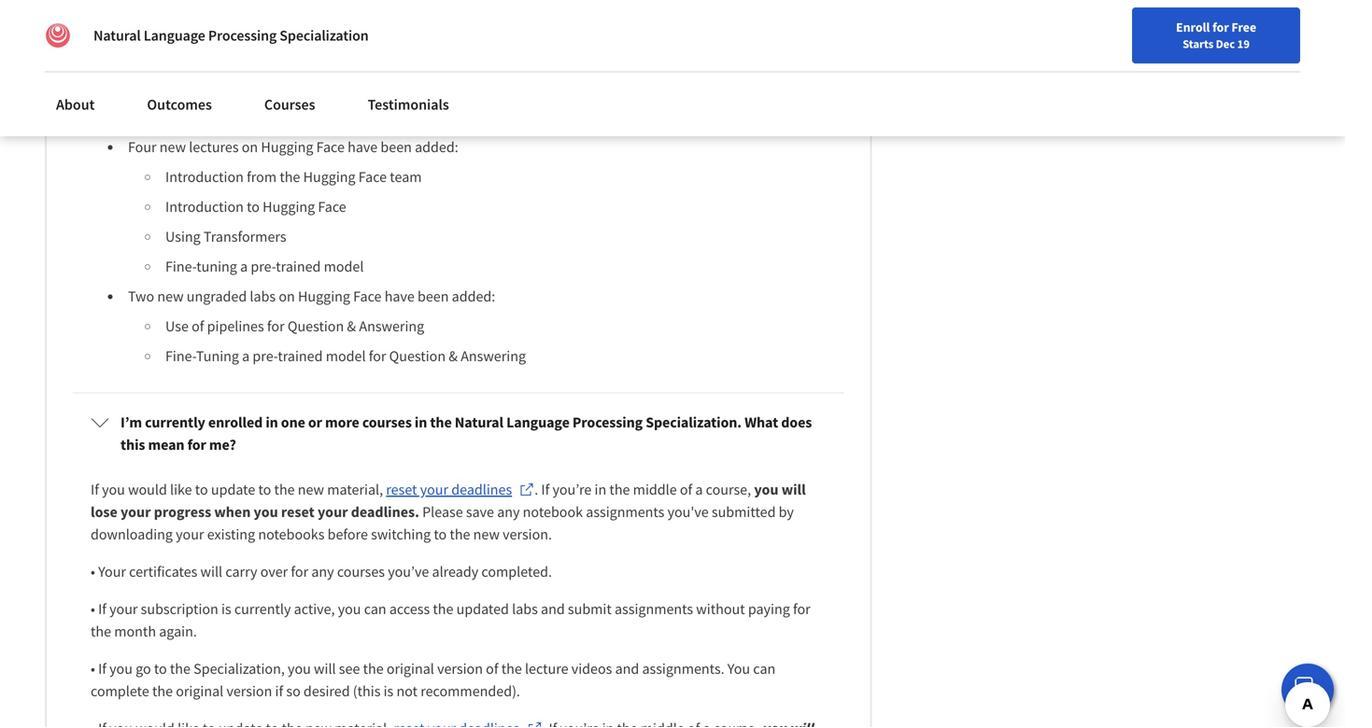 Task type: vqa. For each thing, say whether or not it's contained in the screenshot.
Information about the projects section image
no



Task type: describe. For each thing, give the bounding box(es) containing it.
downloading
[[91, 525, 173, 544]]

mean
[[148, 436, 185, 454]]

one
[[281, 413, 305, 432]]

19
[[1238, 36, 1250, 51]]

i'm
[[121, 413, 142, 432]]

1 horizontal spatial version
[[437, 660, 483, 679]]

i'm currently enrolled in one or more courses in the natural language processing specialization. what does this mean for me?
[[121, 413, 812, 454]]

0 horizontal spatial original
[[176, 682, 224, 701]]

go
[[136, 660, 151, 679]]

language inside i'm currently enrolled in one or more courses in the natural language processing specialization. what does this mean for me?
[[506, 413, 570, 432]]

if for • if your subscription is currently active, you can access the updated labs and submit assignments without paying for the month again.
[[98, 600, 106, 619]]

enroll for free starts dec 19
[[1176, 19, 1257, 51]]

outcomes
[[147, 95, 212, 114]]

model for tuning
[[324, 257, 364, 276]]

0 vertical spatial original
[[387, 660, 434, 679]]

the up notebooks
[[274, 481, 295, 499]]

the right go
[[170, 660, 191, 679]]

or
[[308, 413, 322, 432]]

more
[[325, 413, 359, 432]]

about link
[[45, 84, 106, 125]]

you right "when"
[[254, 503, 278, 522]]

outcomes link
[[136, 84, 223, 125]]

using transformers
[[165, 227, 286, 246]]

face down 'introduction from the hugging face team'
[[318, 198, 346, 216]]

• for • your certificates will carry over for any courses you've already completed.
[[91, 563, 95, 582]]

does
[[781, 413, 812, 432]]

again.
[[159, 623, 197, 641]]

when
[[214, 503, 251, 522]]

if
[[275, 682, 283, 701]]

updated
[[457, 600, 509, 619]]

you up so
[[288, 660, 311, 679]]

processing inside i'm currently enrolled in one or more courses in the natural language processing specialization. what does this mean for me?
[[573, 413, 643, 432]]

any inside please save any notebook assignments you've submitted by downloading your existing notebooks before switching to the new version.
[[497, 503, 520, 522]]

tuning
[[196, 257, 237, 276]]

and inside • if your subscription is currently active, you can access the updated labs and submit assignments without paying for the month again.
[[541, 600, 565, 619]]

to right update
[[258, 481, 271, 499]]

introduction from the hugging face team
[[165, 168, 422, 186]]

testimonials link
[[357, 84, 460, 125]]

already
[[432, 563, 479, 582]]

please save any notebook assignments you've submitted by downloading your existing notebooks before switching to the new version.
[[91, 503, 797, 544]]

will inside • if you go to the specialization, you will see the original version of the lecture videos and assignments. you can complete the original version if so desired (this is not recommended).
[[314, 660, 336, 679]]

two
[[128, 287, 154, 306]]

enrolled
[[208, 413, 263, 432]]

1 horizontal spatial answering
[[461, 347, 526, 366]]

can inside • if you go to the specialization, you will see the original version of the lecture videos and assignments. you can complete the original version if so desired (this is not recommended).
[[753, 660, 776, 679]]

currently inside i'm currently enrolled in one or more courses in the natural language processing specialization. what does this mean for me?
[[145, 413, 205, 432]]

0 horizontal spatial version
[[227, 682, 272, 701]]

0 horizontal spatial language
[[144, 26, 205, 45]]

is inside • if you go to the specialization, you will see the original version of the lecture videos and assignments. you can complete the original version if so desired (this is not recommended).
[[384, 682, 394, 701]]

free
[[1232, 19, 1257, 36]]

0 vertical spatial added:
[[415, 138, 459, 156]]

your inside please save any notebook assignments you've submitted by downloading your existing notebooks before switching to the new version.
[[176, 525, 204, 544]]

enroll
[[1176, 19, 1210, 36]]

submit
[[568, 600, 612, 619]]

carry
[[225, 563, 257, 582]]

for inside i'm currently enrolled in one or more courses in the natural language processing specialization. what does this mean for me?
[[187, 436, 206, 454]]

1 vertical spatial question
[[389, 347, 446, 366]]

the up (this
[[363, 660, 384, 679]]

active,
[[294, 600, 335, 619]]

0 vertical spatial question
[[288, 317, 344, 336]]

1 vertical spatial added:
[[452, 287, 495, 306]]

new inside please save any notebook assignments you've submitted by downloading your existing notebooks before switching to the new version.
[[473, 525, 500, 544]]

0 horizontal spatial &
[[347, 317, 356, 336]]

1 vertical spatial courses
[[337, 563, 385, 582]]

this
[[121, 436, 145, 454]]

notebooks
[[258, 525, 325, 544]]

courses
[[264, 95, 315, 114]]

hugging down four new lectures on hugging face have been added: at the left top of page
[[303, 168, 356, 186]]

progress
[[154, 503, 211, 522]]

if for . if you're in the middle of a course,
[[541, 481, 550, 499]]

the left lecture
[[501, 660, 522, 679]]

the right 'access'
[[433, 600, 454, 619]]

for inside enroll for free starts dec 19
[[1213, 19, 1229, 36]]

and inside • if you go to the specialization, you will see the original version of the lecture videos and assignments. you can complete the original version if so desired (this is not recommended).
[[615, 660, 639, 679]]

chat with us image
[[1293, 676, 1323, 705]]

face up fine-tuning a pre-trained model for question & answering
[[353, 287, 382, 306]]

subscription
[[141, 600, 218, 619]]

assignments inside please save any notebook assignments you've submitted by downloading your existing notebooks before switching to the new version.
[[586, 503, 665, 522]]

opens in a new tab image inside reset your deadlines link
[[520, 483, 535, 497]]

0 vertical spatial natural
[[93, 26, 141, 45]]

1 vertical spatial opens in a new tab image
[[527, 722, 542, 728]]

about
[[56, 95, 95, 114]]

over
[[260, 563, 288, 582]]

pre- for tuning
[[251, 257, 276, 276]]

for down use of pipelines for question & answering
[[369, 347, 386, 366]]

. if you're in the middle of a course,
[[535, 481, 754, 499]]

please
[[422, 503, 463, 522]]

your inside • if your subscription is currently active, you can access the updated labs and submit assignments without paying for the month again.
[[109, 600, 138, 619]]

switching
[[371, 525, 431, 544]]

course,
[[706, 481, 751, 499]]

four
[[128, 138, 157, 156]]

in for enrolled
[[266, 413, 278, 432]]

deeplearning.ai image
[[45, 22, 71, 49]]

• your certificates will carry over for any courses you've already completed.
[[91, 563, 555, 582]]

me?
[[209, 436, 236, 454]]

1 vertical spatial have
[[385, 287, 415, 306]]

head
[[202, 108, 234, 127]]

0 vertical spatial processing
[[208, 26, 277, 45]]

• if you go to the specialization, you will see the original version of the lecture videos and assignments. you can complete the original version if so desired (this is not recommended).
[[91, 660, 779, 701]]

you up submitted
[[754, 481, 779, 499]]

to inside • if you go to the specialization, you will see the original version of the lecture videos and assignments. you can complete the original version if so desired (this is not recommended).
[[154, 660, 167, 679]]

trained for tuning
[[278, 347, 323, 366]]

new right two
[[157, 287, 184, 306]]

certificates
[[129, 563, 197, 582]]

• for • if you go to the specialization, you will see the original version of the lecture videos and assignments. you can complete the original version if so desired (this is not recommended).
[[91, 660, 95, 679]]

0 vertical spatial have
[[348, 138, 378, 156]]

0 horizontal spatial will
[[200, 563, 222, 582]]

to down from
[[247, 198, 260, 216]]

of inside • if you go to the specialization, you will see the original version of the lecture videos and assignments. you can complete the original version if so desired (this is not recommended).
[[486, 660, 498, 679]]

pipelines
[[207, 317, 264, 336]]

model for tuning
[[326, 347, 366, 366]]

courses inside i'm currently enrolled in one or more courses in the natural language processing specialization. what does this mean for me?
[[362, 413, 412, 432]]

so
[[286, 682, 301, 701]]

your up before on the bottom left
[[318, 503, 348, 522]]

0 vertical spatial reset
[[386, 481, 417, 499]]

by
[[779, 503, 794, 522]]

you're
[[553, 481, 592, 499]]

from
[[247, 168, 277, 186]]

completed.
[[482, 563, 552, 582]]

0 horizontal spatial labs
[[250, 287, 276, 306]]

you've
[[388, 563, 429, 582]]

ungraded
[[187, 287, 247, 306]]

to right like
[[195, 481, 208, 499]]

specialization
[[280, 26, 369, 45]]

fine-tuning a pre-trained model for question & answering
[[165, 347, 529, 366]]

what
[[745, 413, 778, 432]]

fine- for tuning
[[165, 347, 196, 366]]

use of pipelines for question & answering
[[165, 317, 424, 336]]

without
[[696, 600, 745, 619]]

tuning
[[196, 347, 239, 366]]

material,
[[327, 481, 383, 499]]

see
[[339, 660, 360, 679]]

transformers overview
[[165, 18, 308, 37]]

introduction for introduction to hugging face
[[165, 198, 244, 216]]



Task type: locate. For each thing, give the bounding box(es) containing it.
would
[[128, 481, 167, 499]]

in
[[266, 413, 278, 432], [415, 413, 427, 432], [595, 481, 607, 499]]

in left the one
[[266, 413, 278, 432]]

0 horizontal spatial is
[[221, 600, 231, 619]]

0 vertical spatial opens in a new tab image
[[520, 483, 535, 497]]

& up fine-tuning a pre-trained model for question & answering
[[347, 317, 356, 336]]

menu item
[[1007, 19, 1127, 79]]

1 vertical spatial is
[[384, 682, 394, 701]]

& up the i'm currently enrolled in one or more courses in the natural language processing specialization. what does this mean for me? dropdown button in the bottom of the page
[[449, 347, 458, 366]]

0 horizontal spatial been
[[381, 138, 412, 156]]

trained for tuning
[[276, 257, 321, 276]]

natural language processing specialization
[[93, 26, 369, 45]]

0 vertical spatial a
[[240, 257, 248, 276]]

your up the please
[[420, 481, 449, 499]]

will inside you will lose your progress when you reset your deadlines.
[[782, 481, 806, 499]]

1 vertical spatial transformers
[[204, 227, 286, 246]]

1 vertical spatial answering
[[461, 347, 526, 366]]

desired
[[304, 682, 350, 701]]

1 vertical spatial original
[[176, 682, 224, 701]]

1 horizontal spatial language
[[506, 413, 570, 432]]

1 introduction from the top
[[165, 168, 244, 186]]

to inside please save any notebook assignments you've submitted by downloading your existing notebooks before switching to the new version.
[[434, 525, 447, 544]]

in for you're
[[595, 481, 607, 499]]

using
[[165, 227, 201, 246]]

videos
[[572, 660, 612, 679]]

0 vertical spatial and
[[541, 600, 565, 619]]

0 vertical spatial can
[[364, 600, 386, 619]]

question up the i'm currently enrolled in one or more courses in the natural language processing specialization. what does this mean for me? dropdown button in the bottom of the page
[[389, 347, 446, 366]]

introduction to hugging face
[[165, 198, 346, 216]]

(this
[[353, 682, 381, 701]]

natural inside i'm currently enrolled in one or more courses in the natural language processing specialization. what does this mean for me?
[[455, 413, 504, 432]]

notebook
[[523, 503, 583, 522]]

for right 'paying'
[[793, 600, 811, 619]]

.
[[535, 481, 538, 499]]

transformers down introduction to hugging face
[[204, 227, 286, 246]]

1 vertical spatial trained
[[278, 347, 323, 366]]

0 horizontal spatial in
[[266, 413, 278, 432]]

model up two new ungraded labs on hugging face have been added:
[[324, 257, 364, 276]]

1 horizontal spatial is
[[384, 682, 394, 701]]

version down specialization,
[[227, 682, 272, 701]]

reset your deadlines
[[386, 481, 512, 499]]

if inside • if you go to the specialization, you will see the original version of the lecture videos and assignments. you can complete the original version if so desired (this is not recommended).
[[98, 660, 106, 679]]

1 vertical spatial pre-
[[253, 347, 278, 366]]

to right go
[[154, 660, 167, 679]]

2 fine- from the top
[[165, 347, 196, 366]]

is inside • if your subscription is currently active, you can access the updated labs and submit assignments without paying for the month again.
[[221, 600, 231, 619]]

• for • if your subscription is currently active, you can access the updated labs and submit assignments without paying for the month again.
[[91, 600, 95, 619]]

for up dec
[[1213, 19, 1229, 36]]

on up use of pipelines for question & answering
[[279, 287, 295, 306]]

currently down over
[[234, 600, 291, 619]]

model
[[324, 257, 364, 276], [326, 347, 366, 366]]

1 vertical spatial model
[[326, 347, 366, 366]]

1 horizontal spatial of
[[486, 660, 498, 679]]

introduction down lectures
[[165, 168, 244, 186]]

0 vertical spatial courses
[[362, 413, 412, 432]]

will left the carry
[[200, 563, 222, 582]]

and left the submit
[[541, 600, 565, 619]]

specialization.
[[646, 413, 742, 432]]

in up reset your deadlines on the left bottom
[[415, 413, 427, 432]]

2 vertical spatial of
[[486, 660, 498, 679]]

have down testimonials link
[[348, 138, 378, 156]]

courses right more
[[362, 413, 412, 432]]

reset up deadlines. at the bottom left of the page
[[386, 481, 417, 499]]

0 vertical spatial transformers
[[165, 18, 248, 37]]

to down the please
[[434, 525, 447, 544]]

lose
[[91, 503, 117, 522]]

deadlines.
[[351, 503, 419, 522]]

lecture
[[525, 660, 569, 679]]

None search field
[[266, 12, 575, 49]]

• left your at the left bottom
[[91, 563, 95, 582]]

can
[[364, 600, 386, 619], [753, 660, 776, 679]]

0 vertical spatial of
[[192, 317, 204, 336]]

coursera image
[[22, 15, 141, 45]]

0 horizontal spatial natural
[[93, 26, 141, 45]]

1 vertical spatial and
[[615, 660, 639, 679]]

you
[[102, 481, 125, 499], [754, 481, 779, 499], [254, 503, 278, 522], [338, 600, 361, 619], [109, 660, 133, 679], [288, 660, 311, 679]]

four new lectures on hugging face have been added:
[[128, 138, 459, 156]]

fine- down use
[[165, 347, 196, 366]]

on up from
[[242, 138, 258, 156]]

if
[[91, 481, 99, 499], [541, 481, 550, 499], [98, 600, 106, 619], [98, 660, 106, 679]]

if up complete at the bottom of page
[[98, 660, 106, 679]]

original down specialization,
[[176, 682, 224, 701]]

3 • from the top
[[91, 660, 95, 679]]

fine-tuning a pre-trained model
[[165, 257, 364, 276]]

currently
[[145, 413, 205, 432], [234, 600, 291, 619]]

1 • from the top
[[91, 563, 95, 582]]

reset inside you will lose your progress when you reset your deadlines.
[[281, 503, 315, 522]]

new left 'material,'
[[298, 481, 324, 499]]

transformers left overview
[[165, 18, 248, 37]]

the right complete at the bottom of page
[[152, 682, 173, 701]]

the inside please save any notebook assignments you've submitted by downloading your existing notebooks before switching to the new version.
[[450, 525, 470, 544]]

0 horizontal spatial can
[[364, 600, 386, 619]]

1 horizontal spatial processing
[[573, 413, 643, 432]]

1 horizontal spatial &
[[449, 347, 458, 366]]

face up 'introduction from the hugging face team'
[[316, 138, 345, 156]]

natural right deeplearning.ai image
[[93, 26, 141, 45]]

2 horizontal spatial of
[[680, 481, 693, 499]]

2 horizontal spatial will
[[782, 481, 806, 499]]

access
[[389, 600, 430, 619]]

1 vertical spatial introduction
[[165, 198, 244, 216]]

0 vertical spatial answering
[[359, 317, 424, 336]]

added:
[[415, 138, 459, 156], [452, 287, 495, 306]]

of right use
[[192, 317, 204, 336]]

opens in a new tab image up the notebook
[[520, 483, 535, 497]]

answering up fine-tuning a pre-trained model for question & answering
[[359, 317, 424, 336]]

any right save
[[497, 503, 520, 522]]

you inside • if your subscription is currently active, you can access the updated labs and submit assignments without paying for the month again.
[[338, 600, 361, 619]]

1 horizontal spatial currently
[[234, 600, 291, 619]]

for right over
[[291, 563, 308, 582]]

for right pipelines
[[267, 317, 285, 336]]

your
[[420, 481, 449, 499], [120, 503, 151, 522], [318, 503, 348, 522], [176, 525, 204, 544], [109, 600, 138, 619]]

0 horizontal spatial reset
[[281, 503, 315, 522]]

attention
[[237, 108, 295, 127]]

language up outcomes 'link'
[[144, 26, 205, 45]]

2 vertical spatial a
[[695, 481, 703, 499]]

1 vertical spatial can
[[753, 660, 776, 679]]

reset up notebooks
[[281, 503, 315, 522]]

1 vertical spatial been
[[418, 287, 449, 306]]

new down save
[[473, 525, 500, 544]]

1 horizontal spatial been
[[418, 287, 449, 306]]

deadlines
[[451, 481, 512, 499]]

reset your deadlines link
[[386, 479, 535, 501]]

if you would like to update to the new material,
[[91, 481, 386, 499]]

two new ungraded labs on hugging face have been added:
[[128, 287, 495, 306]]

can right you
[[753, 660, 776, 679]]

0 vertical spatial pre-
[[251, 257, 276, 276]]

assignments right the submit
[[615, 600, 693, 619]]

face
[[316, 138, 345, 156], [359, 168, 387, 186], [318, 198, 346, 216], [353, 287, 382, 306]]

not
[[397, 682, 418, 701]]

if for • if you go to the specialization, you will see the original version of the lecture videos and assignments. you can complete the original version if so desired (this is not recommended).
[[98, 660, 106, 679]]

save
[[466, 503, 494, 522]]

the down the please
[[450, 525, 470, 544]]

courses down before on the bottom left
[[337, 563, 385, 582]]

1 vertical spatial any
[[311, 563, 334, 582]]

version
[[437, 660, 483, 679], [227, 682, 272, 701]]

currently up mean
[[145, 413, 205, 432]]

1 vertical spatial version
[[227, 682, 272, 701]]

1 vertical spatial labs
[[512, 600, 538, 619]]

overview
[[251, 18, 308, 37]]

middle
[[633, 481, 677, 499]]

starts
[[1183, 36, 1214, 51]]

pre- right tuning
[[251, 257, 276, 276]]

labs
[[250, 287, 276, 306], [512, 600, 538, 619]]

0 vertical spatial &
[[347, 317, 356, 336]]

fine- down using
[[165, 257, 196, 276]]

2 vertical spatial •
[[91, 660, 95, 679]]

hugging up use of pipelines for question & answering
[[298, 287, 350, 306]]

• inside • if you go to the specialization, you will see the original version of the lecture videos and assignments. you can complete the original version if so desired (this is not recommended).
[[91, 660, 95, 679]]

you right active,
[[338, 600, 361, 619]]

labs down completed.
[[512, 600, 538, 619]]

assignments inside • if your subscription is currently active, you can access the updated labs and submit assignments without paying for the month again.
[[615, 600, 693, 619]]

assignments
[[586, 503, 665, 522], [615, 600, 693, 619]]

0 vertical spatial on
[[242, 138, 258, 156]]

your up downloading
[[120, 503, 151, 522]]

2 introduction from the top
[[165, 198, 244, 216]]

1 horizontal spatial labs
[[512, 600, 538, 619]]

courses
[[362, 413, 412, 432], [337, 563, 385, 582]]

introduction for introduction from the hugging face team
[[165, 168, 244, 186]]

month
[[114, 623, 156, 641]]

the left middle
[[610, 481, 630, 499]]

1 vertical spatial reset
[[281, 503, 315, 522]]

assignments down . if you're in the middle of a course,
[[586, 503, 665, 522]]

0 vertical spatial currently
[[145, 413, 205, 432]]

your
[[98, 563, 126, 582]]

1 horizontal spatial original
[[387, 660, 434, 679]]

0 vertical spatial any
[[497, 503, 520, 522]]

you up lose
[[102, 481, 125, 499]]

have up fine-tuning a pre-trained model for question & answering
[[385, 287, 415, 306]]

a for tuning
[[240, 257, 248, 276]]

for inside • if your subscription is currently active, you can access the updated labs and submit assignments without paying for the month again.
[[793, 600, 811, 619]]

0 horizontal spatial question
[[288, 317, 344, 336]]

update
[[211, 481, 255, 499]]

version up recommended).
[[437, 660, 483, 679]]

hugging down 'introduction from the hugging face team'
[[263, 198, 315, 216]]

trained up two new ungraded labs on hugging face have been added:
[[276, 257, 321, 276]]

courses link
[[253, 84, 327, 125]]

0 vertical spatial fine-
[[165, 257, 196, 276]]

1 horizontal spatial and
[[615, 660, 639, 679]]

1 horizontal spatial can
[[753, 660, 776, 679]]

2 vertical spatial will
[[314, 660, 336, 679]]

is down the carry
[[221, 600, 231, 619]]

1 vertical spatial will
[[200, 563, 222, 582]]

0 horizontal spatial currently
[[145, 413, 205, 432]]

1 vertical spatial language
[[506, 413, 570, 432]]

1 horizontal spatial in
[[415, 413, 427, 432]]

team
[[390, 168, 422, 186]]

processing up you're
[[573, 413, 643, 432]]

0 vertical spatial been
[[381, 138, 412, 156]]

0 vertical spatial is
[[221, 600, 231, 619]]

i'm currently enrolled in one or more courses in the natural language processing specialization. what does this mean for me? button
[[76, 397, 841, 471]]

opens in a new tab image down lecture
[[527, 722, 542, 728]]

of up you've
[[680, 481, 693, 499]]

for
[[1213, 19, 1229, 36], [267, 317, 285, 336], [369, 347, 386, 366], [187, 436, 206, 454], [291, 563, 308, 582], [793, 600, 811, 619]]

your down 'progress'
[[176, 525, 204, 544]]

introduction
[[165, 168, 244, 186], [165, 198, 244, 216]]

recommended).
[[421, 682, 520, 701]]

0 vertical spatial labs
[[250, 287, 276, 306]]

0 vertical spatial trained
[[276, 257, 321, 276]]

1 horizontal spatial question
[[389, 347, 446, 366]]

1 vertical spatial on
[[279, 287, 295, 306]]

natural
[[93, 26, 141, 45], [455, 413, 504, 432]]

1 vertical spatial •
[[91, 600, 95, 619]]

the left month at bottom left
[[91, 623, 111, 641]]

the inside i'm currently enrolled in one or more courses in the natural language processing specialization. what does this mean for me?
[[430, 413, 452, 432]]

testimonials
[[368, 95, 449, 114]]

0 horizontal spatial have
[[348, 138, 378, 156]]

hugging up 'introduction from the hugging face team'
[[261, 138, 313, 156]]

lectures
[[189, 138, 239, 156]]

your up month at bottom left
[[109, 600, 138, 619]]

and right videos
[[615, 660, 639, 679]]

like
[[170, 481, 192, 499]]

face left team
[[359, 168, 387, 186]]

1 vertical spatial assignments
[[615, 600, 693, 619]]

original up not
[[387, 660, 434, 679]]

labs inside • if your subscription is currently active, you can access the updated labs and submit assignments without paying for the month again.
[[512, 600, 538, 619]]

• down downloading
[[91, 600, 95, 619]]

original
[[387, 660, 434, 679], [176, 682, 224, 701]]

a for tuning
[[242, 347, 250, 366]]

1 vertical spatial processing
[[573, 413, 643, 432]]

currently inside • if your subscription is currently active, you can access the updated labs and submit assignments without paying for the month again.
[[234, 600, 291, 619]]

if up lose
[[91, 481, 99, 499]]

1 horizontal spatial on
[[279, 287, 295, 306]]

a
[[240, 257, 248, 276], [242, 347, 250, 366], [695, 481, 703, 499]]

new
[[160, 138, 186, 156], [157, 287, 184, 306], [298, 481, 324, 499], [473, 525, 500, 544]]

pre- for tuning
[[253, 347, 278, 366]]

2 horizontal spatial in
[[595, 481, 607, 499]]

fine- for tuning
[[165, 257, 196, 276]]

model down use of pipelines for question & answering
[[326, 347, 366, 366]]

specialization,
[[194, 660, 285, 679]]

if down your at the left bottom
[[98, 600, 106, 619]]

1 vertical spatial fine-
[[165, 347, 196, 366]]

1 horizontal spatial reset
[[386, 481, 417, 499]]

0 vertical spatial assignments
[[586, 503, 665, 522]]

can left 'access'
[[364, 600, 386, 619]]

trained down use of pipelines for question & answering
[[278, 347, 323, 366]]

0 horizontal spatial and
[[541, 600, 565, 619]]

use
[[165, 317, 189, 336]]

fine-
[[165, 257, 196, 276], [165, 347, 196, 366]]

assignments.
[[642, 660, 725, 679]]

0 horizontal spatial answering
[[359, 317, 424, 336]]

can inside • if your subscription is currently active, you can access the updated labs and submit assignments without paying for the month again.
[[364, 600, 386, 619]]

1 vertical spatial of
[[680, 481, 693, 499]]

1 vertical spatial natural
[[455, 413, 504, 432]]

1 horizontal spatial will
[[314, 660, 336, 679]]

dec
[[1216, 36, 1235, 51]]

for left "me?"
[[187, 436, 206, 454]]

0 vertical spatial •
[[91, 563, 95, 582]]

labs down the fine-tuning a pre-trained model
[[250, 287, 276, 306]]

if inside • if your subscription is currently active, you can access the updated labs and submit assignments without paying for the month again.
[[98, 600, 106, 619]]

0 horizontal spatial on
[[242, 138, 258, 156]]

the right from
[[280, 168, 300, 186]]

and
[[541, 600, 565, 619], [615, 660, 639, 679]]

1 vertical spatial a
[[242, 347, 250, 366]]

if right . at bottom left
[[541, 481, 550, 499]]

processing left specialization
[[208, 26, 277, 45]]

you will lose your progress when you reset your deadlines.
[[91, 481, 809, 522]]

you left go
[[109, 660, 133, 679]]

0 vertical spatial introduction
[[165, 168, 244, 186]]

1 horizontal spatial any
[[497, 503, 520, 522]]

0 horizontal spatial processing
[[208, 26, 277, 45]]

1 vertical spatial currently
[[234, 600, 291, 619]]

1 fine- from the top
[[165, 257, 196, 276]]

before
[[328, 525, 368, 544]]

introduction up using transformers
[[165, 198, 244, 216]]

1 horizontal spatial have
[[385, 287, 415, 306]]

you
[[728, 660, 750, 679]]

question
[[288, 317, 344, 336], [389, 347, 446, 366]]

will up desired at the left bottom of the page
[[314, 660, 336, 679]]

submitted
[[712, 503, 776, 522]]

0 horizontal spatial of
[[192, 317, 204, 336]]

•
[[91, 563, 95, 582], [91, 600, 95, 619], [91, 660, 95, 679]]

new right "four"
[[160, 138, 186, 156]]

2 • from the top
[[91, 600, 95, 619]]

natural up deadlines
[[455, 413, 504, 432]]

• inside • if your subscription is currently active, you can access the updated labs and submit assignments without paying for the month again.
[[91, 600, 95, 619]]

• if your subscription is currently active, you can access the updated labs and submit assignments without paying for the month again.
[[91, 600, 814, 641]]

opens in a new tab image
[[520, 483, 535, 497], [527, 722, 542, 728]]

0 horizontal spatial any
[[311, 563, 334, 582]]

the
[[280, 168, 300, 186], [430, 413, 452, 432], [274, 481, 295, 499], [610, 481, 630, 499], [450, 525, 470, 544], [433, 600, 454, 619], [91, 623, 111, 641], [170, 660, 191, 679], [363, 660, 384, 679], [501, 660, 522, 679], [152, 682, 173, 701]]

you've
[[668, 503, 709, 522]]

paying
[[748, 600, 790, 619]]

version.
[[503, 525, 552, 544]]

answering
[[359, 317, 424, 336], [461, 347, 526, 366]]



